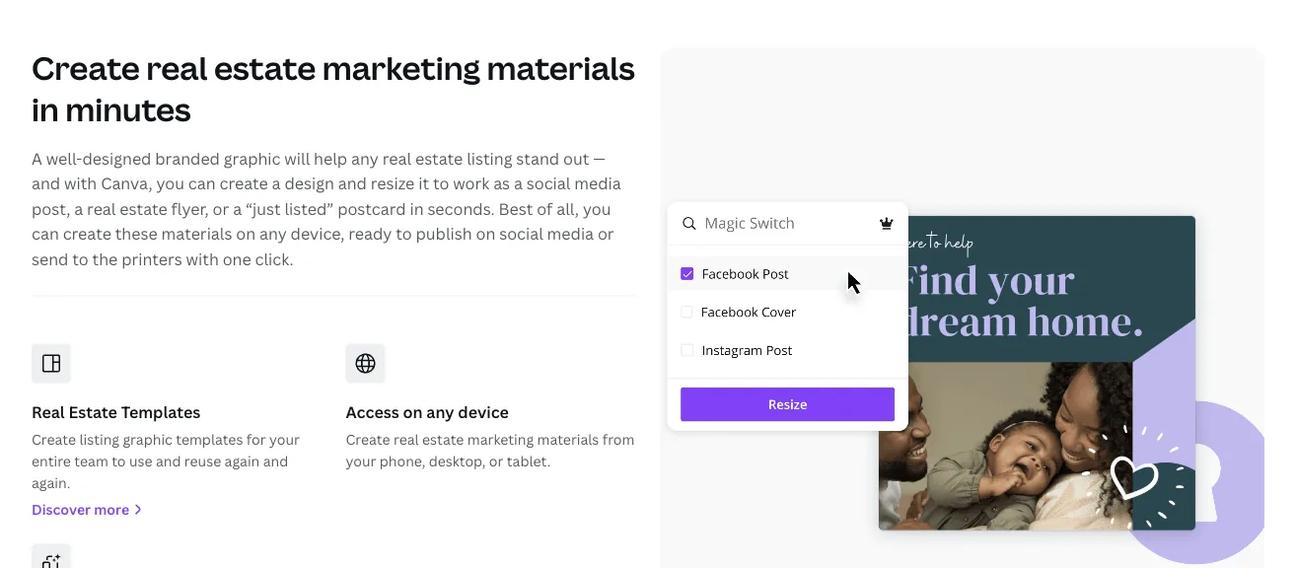 Task type: vqa. For each thing, say whether or not it's contained in the screenshot.
the listing in the Real Estate Templates Create listing graphic templates for your entire team to use and reuse again and again.
yes



Task type: locate. For each thing, give the bounding box(es) containing it.
1 vertical spatial or
[[598, 223, 615, 244]]

printers
[[122, 248, 182, 270]]

these
[[115, 223, 158, 244]]

2 horizontal spatial any
[[427, 401, 455, 422]]

templates
[[176, 430, 243, 449]]

0 vertical spatial in
[[32, 88, 59, 131]]

your
[[270, 430, 300, 449], [346, 452, 376, 471]]

design
[[285, 173, 334, 194]]

2 vertical spatial or
[[489, 452, 504, 471]]

0 horizontal spatial with
[[64, 173, 97, 194]]

you down 'branded'
[[156, 173, 185, 194]]

media down —
[[575, 173, 622, 194]]

can
[[188, 173, 216, 194], [32, 223, 59, 244]]

well-
[[46, 147, 82, 169]]

1 vertical spatial materials
[[161, 223, 232, 244]]

1 vertical spatial graphic
[[123, 430, 173, 449]]

0 horizontal spatial can
[[32, 223, 59, 244]]

discover more link
[[32, 499, 322, 521]]

with left one
[[186, 248, 219, 270]]

real up phone,
[[394, 430, 419, 449]]

create
[[220, 173, 268, 194], [63, 223, 111, 244]]

0 horizontal spatial in
[[32, 88, 59, 131]]

create real estate marketing materials in minutes
[[32, 47, 636, 131]]

create inside access on any device create real estate marketing materials from your phone, desktop, or tablet.
[[346, 430, 390, 449]]

0 vertical spatial graphic
[[224, 147, 281, 169]]

0 vertical spatial create
[[220, 173, 268, 194]]

will
[[285, 147, 310, 169]]

0 horizontal spatial graphic
[[123, 430, 173, 449]]

any up click.
[[260, 223, 287, 244]]

minutes
[[65, 88, 191, 131]]

reuse
[[184, 452, 221, 471]]

1 horizontal spatial or
[[489, 452, 504, 471]]

work
[[453, 173, 490, 194]]

real
[[146, 47, 208, 89], [383, 147, 412, 169], [87, 198, 116, 219], [394, 430, 419, 449]]

social up 'of'
[[527, 173, 571, 194]]

media
[[575, 173, 622, 194], [547, 223, 594, 244]]

estate
[[214, 47, 316, 89], [415, 147, 463, 169], [120, 198, 168, 219], [422, 430, 464, 449]]

can up the flyer,
[[188, 173, 216, 194]]

out
[[564, 147, 590, 169]]

listing inside real estate templates create listing graphic templates for your entire team to use and reuse again and again.
[[79, 430, 119, 449]]

1 vertical spatial listing
[[79, 430, 119, 449]]

or left tablet. at the bottom of the page
[[489, 452, 504, 471]]

to
[[433, 173, 449, 194], [396, 223, 412, 244], [72, 248, 89, 270], [112, 452, 126, 471]]

click.
[[255, 248, 294, 270]]

as
[[494, 173, 510, 194]]

materials
[[487, 47, 636, 89], [161, 223, 232, 244], [537, 430, 599, 449]]

0 horizontal spatial your
[[270, 430, 300, 449]]

in
[[32, 88, 59, 131], [410, 198, 424, 219]]

one
[[223, 248, 251, 270]]

in inside a well-designed branded graphic will help any real estate listing stand out — and with canva, you can create a design and resize it to work as a social media post, a real estate flyer, or a "just listed" postcard in seconds. best of all, you can create these materials on any device, ready to publish on social media or send to the printers with one click.
[[410, 198, 424, 219]]

create down access
[[346, 430, 390, 449]]

1 horizontal spatial in
[[410, 198, 424, 219]]

create
[[32, 47, 140, 89], [32, 430, 76, 449], [346, 430, 390, 449]]

or
[[213, 198, 229, 219], [598, 223, 615, 244], [489, 452, 504, 471]]

to inside real estate templates create listing graphic templates for your entire team to use and reuse again and again.
[[112, 452, 126, 471]]

any left device
[[427, 401, 455, 422]]

on up one
[[236, 223, 256, 244]]

graphic
[[224, 147, 281, 169], [123, 430, 173, 449]]

access
[[346, 401, 400, 422]]

1 horizontal spatial listing
[[467, 147, 513, 169]]

estate up will
[[214, 47, 316, 89]]

example of easy resizing across channels for real estate marketing image
[[660, 48, 1265, 569]]

branded
[[155, 147, 220, 169]]

all,
[[557, 198, 579, 219]]

to left use
[[112, 452, 126, 471]]

0 horizontal spatial any
[[260, 223, 287, 244]]

materials down the flyer,
[[161, 223, 232, 244]]

or down —
[[598, 223, 615, 244]]

0 vertical spatial your
[[270, 430, 300, 449]]

any
[[351, 147, 379, 169], [260, 223, 287, 244], [427, 401, 455, 422]]

1 vertical spatial in
[[410, 198, 424, 219]]

media down all, at top
[[547, 223, 594, 244]]

and
[[32, 173, 60, 194], [338, 173, 367, 194], [156, 452, 181, 471], [263, 452, 288, 471]]

1 vertical spatial you
[[583, 198, 611, 219]]

marketing
[[323, 47, 481, 89], [468, 430, 534, 449]]

create up "just
[[220, 173, 268, 194]]

device,
[[291, 223, 345, 244]]

1 vertical spatial social
[[500, 223, 544, 244]]

real inside access on any device create real estate marketing materials from your phone, desktop, or tablet.
[[394, 430, 419, 449]]

social
[[527, 173, 571, 194], [500, 223, 544, 244]]

2 vertical spatial any
[[427, 401, 455, 422]]

0 horizontal spatial listing
[[79, 430, 119, 449]]

1 horizontal spatial graphic
[[224, 147, 281, 169]]

can up send
[[32, 223, 59, 244]]

on
[[236, 223, 256, 244], [476, 223, 496, 244], [403, 401, 423, 422]]

1 horizontal spatial create
[[220, 173, 268, 194]]

listing up team
[[79, 430, 119, 449]]

graphic up use
[[123, 430, 173, 449]]

on right access
[[403, 401, 423, 422]]

you
[[156, 173, 185, 194], [583, 198, 611, 219]]

estate up desktop,
[[422, 430, 464, 449]]

0 vertical spatial marketing
[[323, 47, 481, 89]]

listing up as
[[467, 147, 513, 169]]

1 vertical spatial with
[[186, 248, 219, 270]]

listing
[[467, 147, 513, 169], [79, 430, 119, 449]]

and up postcard
[[338, 173, 367, 194]]

more
[[94, 500, 129, 519]]

estate up it
[[415, 147, 463, 169]]

again
[[225, 452, 260, 471]]

listed"
[[285, 198, 334, 219]]

1 horizontal spatial can
[[188, 173, 216, 194]]

a up "just
[[272, 173, 281, 194]]

marketing inside access on any device create real estate marketing materials from your phone, desktop, or tablet.
[[468, 430, 534, 449]]

0 vertical spatial with
[[64, 173, 97, 194]]

0 vertical spatial media
[[575, 173, 622, 194]]

or right the flyer,
[[213, 198, 229, 219]]

your right for
[[270, 430, 300, 449]]

in down it
[[410, 198, 424, 219]]

materials up the out
[[487, 47, 636, 89]]

resize
[[371, 173, 415, 194]]

create up the
[[63, 223, 111, 244]]

any right help
[[351, 147, 379, 169]]

and down for
[[263, 452, 288, 471]]

2 vertical spatial materials
[[537, 430, 599, 449]]

materials up tablet. at the bottom of the page
[[537, 430, 599, 449]]

social down best
[[500, 223, 544, 244]]

0 vertical spatial or
[[213, 198, 229, 219]]

real up 'branded'
[[146, 47, 208, 89]]

with down well-
[[64, 173, 97, 194]]

create up entire
[[32, 430, 76, 449]]

for
[[247, 430, 266, 449]]

you right all, at top
[[583, 198, 611, 219]]

0 horizontal spatial create
[[63, 223, 111, 244]]

1 horizontal spatial your
[[346, 452, 376, 471]]

0 vertical spatial any
[[351, 147, 379, 169]]

materials inside access on any device create real estate marketing materials from your phone, desktop, or tablet.
[[537, 430, 599, 449]]

1 vertical spatial marketing
[[468, 430, 534, 449]]

materials inside a well-designed branded graphic will help any real estate listing stand out — and with canva, you can create a design and resize it to work as a social media post, a real estate flyer, or a "just listed" postcard in seconds. best of all, you can create these materials on any device, ready to publish on social media or send to the printers with one click.
[[161, 223, 232, 244]]

0 vertical spatial social
[[527, 173, 571, 194]]

graphic left will
[[224, 147, 281, 169]]

0 vertical spatial materials
[[487, 47, 636, 89]]

to right ready
[[396, 223, 412, 244]]

1 horizontal spatial you
[[583, 198, 611, 219]]

with
[[64, 173, 97, 194], [186, 248, 219, 270]]

0 vertical spatial listing
[[467, 147, 513, 169]]

in up a
[[32, 88, 59, 131]]

on down seconds.
[[476, 223, 496, 244]]

1 vertical spatial your
[[346, 452, 376, 471]]

real
[[32, 401, 65, 422]]

your inside access on any device create real estate marketing materials from your phone, desktop, or tablet.
[[346, 452, 376, 471]]

your left phone,
[[346, 452, 376, 471]]

to right it
[[433, 173, 449, 194]]

0 vertical spatial you
[[156, 173, 185, 194]]

it
[[419, 173, 429, 194]]

a well-designed branded graphic will help any real estate listing stand out — and with canva, you can create a design and resize it to work as a social media post, a real estate flyer, or a "just listed" postcard in seconds. best of all, you can create these materials on any device, ready to publish on social media or send to the printers with one click.
[[32, 147, 622, 270]]

estate inside access on any device create real estate marketing materials from your phone, desktop, or tablet.
[[422, 430, 464, 449]]

marketing inside the create real estate marketing materials in minutes
[[323, 47, 481, 89]]

send
[[32, 248, 69, 270]]

create up well-
[[32, 47, 140, 89]]

1 horizontal spatial on
[[403, 401, 423, 422]]

0 horizontal spatial you
[[156, 173, 185, 194]]

a
[[272, 173, 281, 194], [514, 173, 523, 194], [74, 198, 83, 219], [233, 198, 242, 219]]

1 horizontal spatial with
[[186, 248, 219, 270]]

1 vertical spatial create
[[63, 223, 111, 244]]

publish
[[416, 223, 472, 244]]

estate inside the create real estate marketing materials in minutes
[[214, 47, 316, 89]]



Task type: describe. For each thing, give the bounding box(es) containing it.
create inside the create real estate marketing materials in minutes
[[32, 47, 140, 89]]

tablet.
[[507, 452, 551, 471]]

1 vertical spatial any
[[260, 223, 287, 244]]

ready
[[349, 223, 392, 244]]

2 horizontal spatial or
[[598, 223, 615, 244]]

access on any device create real estate marketing materials from your phone, desktop, or tablet.
[[346, 401, 635, 471]]

0 horizontal spatial or
[[213, 198, 229, 219]]

device
[[458, 401, 509, 422]]

any inside access on any device create real estate marketing materials from your phone, desktop, or tablet.
[[427, 401, 455, 422]]

team
[[74, 452, 108, 471]]

to left the
[[72, 248, 89, 270]]

a right as
[[514, 173, 523, 194]]

seconds.
[[428, 198, 495, 219]]

your inside real estate templates create listing graphic templates for your entire team to use and reuse again and again.
[[270, 430, 300, 449]]

real estate templates create listing graphic templates for your entire team to use and reuse again and again.
[[32, 401, 300, 493]]

post,
[[32, 198, 70, 219]]

phone,
[[380, 452, 426, 471]]

1 vertical spatial media
[[547, 223, 594, 244]]

the
[[92, 248, 118, 270]]

discover more
[[32, 500, 129, 519]]

estate up these
[[120, 198, 168, 219]]

flyer,
[[171, 198, 209, 219]]

0 vertical spatial can
[[188, 173, 216, 194]]

postcard
[[338, 198, 406, 219]]

and up post,
[[32, 173, 60, 194]]

and right use
[[156, 452, 181, 471]]

of
[[537, 198, 553, 219]]

—
[[593, 147, 606, 169]]

stand
[[517, 147, 560, 169]]

materials inside the create real estate marketing materials in minutes
[[487, 47, 636, 89]]

templates
[[121, 401, 201, 422]]

entire
[[32, 452, 71, 471]]

help
[[314, 147, 348, 169]]

use
[[129, 452, 153, 471]]

a
[[32, 147, 42, 169]]

estate
[[68, 401, 117, 422]]

desktop,
[[429, 452, 486, 471]]

in inside the create real estate marketing materials in minutes
[[32, 88, 59, 131]]

real down canva,
[[87, 198, 116, 219]]

a right post,
[[74, 198, 83, 219]]

or inside access on any device create real estate marketing materials from your phone, desktop, or tablet.
[[489, 452, 504, 471]]

"just
[[246, 198, 281, 219]]

1 vertical spatial can
[[32, 223, 59, 244]]

best
[[499, 198, 533, 219]]

canva,
[[101, 173, 153, 194]]

1 horizontal spatial any
[[351, 147, 379, 169]]

from
[[603, 430, 635, 449]]

real up resize
[[383, 147, 412, 169]]

designed
[[82, 147, 151, 169]]

real inside the create real estate marketing materials in minutes
[[146, 47, 208, 89]]

0 horizontal spatial on
[[236, 223, 256, 244]]

listing inside a well-designed branded graphic will help any real estate listing stand out — and with canva, you can create a design and resize it to work as a social media post, a real estate flyer, or a "just listed" postcard in seconds. best of all, you can create these materials on any device, ready to publish on social media or send to the printers with one click.
[[467, 147, 513, 169]]

graphic inside a well-designed branded graphic will help any real estate listing stand out — and with canva, you can create a design and resize it to work as a social media post, a real estate flyer, or a "just listed" postcard in seconds. best of all, you can create these materials on any device, ready to publish on social media or send to the printers with one click.
[[224, 147, 281, 169]]

a left "just
[[233, 198, 242, 219]]

again.
[[32, 474, 70, 493]]

create inside real estate templates create listing graphic templates for your entire team to use and reuse again and again.
[[32, 430, 76, 449]]

discover
[[32, 500, 91, 519]]

graphic inside real estate templates create listing graphic templates for your entire team to use and reuse again and again.
[[123, 430, 173, 449]]

2 horizontal spatial on
[[476, 223, 496, 244]]

on inside access on any device create real estate marketing materials from your phone, desktop, or tablet.
[[403, 401, 423, 422]]



